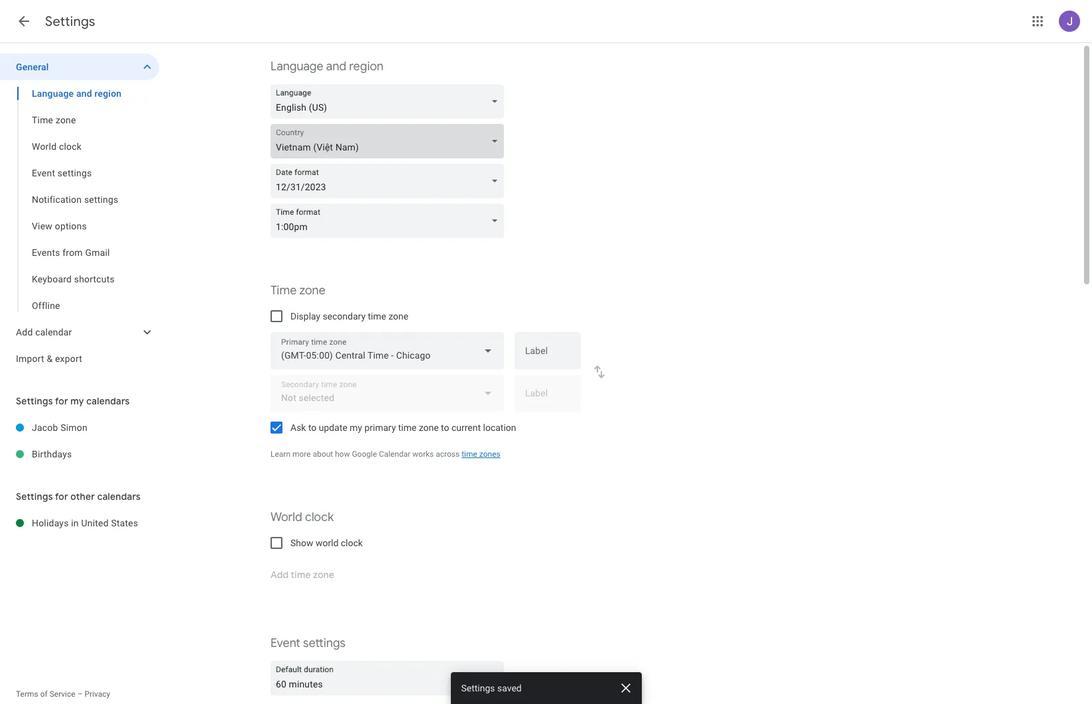 Task type: vqa. For each thing, say whether or not it's contained in the screenshot.
Learn more
no



Task type: locate. For each thing, give the bounding box(es) containing it.
google
[[352, 450, 377, 459]]

0 vertical spatial and
[[326, 59, 346, 74]]

region
[[349, 59, 384, 74], [95, 88, 122, 99]]

time
[[368, 311, 386, 322], [398, 422, 417, 433], [462, 450, 477, 459]]

for left other
[[55, 491, 68, 503]]

0 vertical spatial world
[[32, 141, 57, 152]]

1 horizontal spatial event
[[271, 636, 300, 651]]

display secondary time zone
[[291, 311, 408, 322]]

world inside 'group'
[[32, 141, 57, 152]]

primary
[[365, 422, 396, 433]]

1 vertical spatial language and region
[[32, 88, 122, 99]]

settings left saved at the bottom left
[[461, 683, 495, 694]]

my up jacob simon tree item
[[70, 395, 84, 407]]

0 horizontal spatial world clock
[[32, 141, 82, 152]]

1 vertical spatial calendars
[[97, 491, 141, 503]]

1 horizontal spatial event settings
[[271, 636, 346, 651]]

1 horizontal spatial time
[[398, 422, 417, 433]]

settings for my calendars tree
[[0, 415, 159, 468]]

0 horizontal spatial my
[[70, 395, 84, 407]]

clock up 'notification settings'
[[59, 141, 82, 152]]

event settings
[[32, 168, 92, 178], [271, 636, 346, 651]]

time zone
[[32, 115, 76, 125], [271, 283, 326, 298]]

0 vertical spatial region
[[349, 59, 384, 74]]

1 horizontal spatial my
[[350, 422, 362, 433]]

clock up show world clock
[[305, 510, 334, 525]]

0 vertical spatial time
[[32, 115, 53, 125]]

language and region
[[271, 59, 384, 74], [32, 88, 122, 99]]

my right the "update"
[[350, 422, 362, 433]]

import
[[16, 354, 44, 364]]

calendar
[[35, 327, 72, 338]]

birthdays link
[[32, 441, 159, 468]]

0 horizontal spatial time zone
[[32, 115, 76, 125]]

terms of service link
[[16, 690, 75, 699]]

0 horizontal spatial event
[[32, 168, 55, 178]]

language
[[271, 59, 323, 74], [32, 88, 74, 99]]

to left 'current'
[[441, 422, 449, 433]]

0 vertical spatial for
[[55, 395, 68, 407]]

time up display
[[271, 283, 297, 298]]

1 for from the top
[[55, 395, 68, 407]]

calendars up states at the left of page
[[97, 491, 141, 503]]

go back image
[[16, 13, 32, 29]]

1 horizontal spatial to
[[441, 422, 449, 433]]

time zones link
[[462, 450, 501, 459]]

time right primary
[[398, 422, 417, 433]]

2 vertical spatial clock
[[341, 538, 363, 549]]

world
[[316, 538, 339, 549]]

notification settings
[[32, 194, 118, 205]]

jacob simon tree item
[[0, 415, 159, 441]]

world up show
[[271, 510, 302, 525]]

learn
[[271, 450, 291, 459]]

0 horizontal spatial clock
[[59, 141, 82, 152]]

1 vertical spatial and
[[76, 88, 92, 99]]

2 horizontal spatial time
[[462, 450, 477, 459]]

time left zones
[[462, 450, 477, 459]]

world
[[32, 141, 57, 152], [271, 510, 302, 525]]

update
[[319, 422, 347, 433]]

tree containing general
[[0, 54, 159, 372]]

0 vertical spatial world clock
[[32, 141, 82, 152]]

0 vertical spatial language and region
[[271, 59, 384, 74]]

tree
[[0, 54, 159, 372]]

1 horizontal spatial language and region
[[271, 59, 384, 74]]

1 vertical spatial event
[[271, 636, 300, 651]]

settings up holidays
[[16, 491, 53, 503]]

0 horizontal spatial event settings
[[32, 168, 92, 178]]

Label for primary time zone. text field
[[525, 346, 570, 365]]

settings
[[45, 13, 95, 30], [16, 395, 53, 407], [16, 491, 53, 503], [461, 683, 495, 694]]

0 horizontal spatial language
[[32, 88, 74, 99]]

time zone up display
[[271, 283, 326, 298]]

event settings inside 'group'
[[32, 168, 92, 178]]

more
[[292, 450, 311, 459]]

1 horizontal spatial world
[[271, 510, 302, 525]]

keyboard shortcuts
[[32, 274, 115, 285]]

world clock up show
[[271, 510, 334, 525]]

events
[[32, 247, 60, 258]]

1 vertical spatial clock
[[305, 510, 334, 525]]

0 vertical spatial event settings
[[32, 168, 92, 178]]

1 horizontal spatial time zone
[[271, 283, 326, 298]]

of
[[40, 690, 48, 699]]

clock
[[59, 141, 82, 152], [305, 510, 334, 525], [341, 538, 363, 549]]

to right ask
[[308, 422, 317, 433]]

0 horizontal spatial and
[[76, 88, 92, 99]]

to
[[308, 422, 317, 433], [441, 422, 449, 433]]

export
[[55, 354, 82, 364]]

time right secondary
[[368, 311, 386, 322]]

privacy link
[[85, 690, 110, 699]]

calendars up jacob simon tree item
[[86, 395, 130, 407]]

2 for from the top
[[55, 491, 68, 503]]

0 vertical spatial my
[[70, 395, 84, 407]]

1 vertical spatial settings
[[84, 194, 118, 205]]

0 horizontal spatial time
[[368, 311, 386, 322]]

and
[[326, 59, 346, 74], [76, 88, 92, 99]]

clock right world
[[341, 538, 363, 549]]

options
[[55, 221, 87, 231]]

0 horizontal spatial language and region
[[32, 88, 122, 99]]

show
[[291, 538, 313, 549]]

saved
[[497, 683, 522, 694]]

0 horizontal spatial world
[[32, 141, 57, 152]]

time down general
[[32, 115, 53, 125]]

world clock up the notification
[[32, 141, 82, 152]]

1 vertical spatial world
[[271, 510, 302, 525]]

jacob simon
[[32, 422, 87, 433]]

calendars
[[86, 395, 130, 407], [97, 491, 141, 503]]

other
[[70, 491, 95, 503]]

0 horizontal spatial time
[[32, 115, 53, 125]]

zone
[[56, 115, 76, 125], [299, 283, 326, 298], [389, 311, 408, 322], [419, 422, 439, 433]]

event
[[32, 168, 55, 178], [271, 636, 300, 651]]

settings
[[58, 168, 92, 178], [84, 194, 118, 205], [303, 636, 346, 651]]

settings for settings for my calendars
[[16, 395, 53, 407]]

world up the notification
[[32, 141, 57, 152]]

group
[[0, 80, 159, 319]]

1 horizontal spatial world clock
[[271, 510, 334, 525]]

for
[[55, 395, 68, 407], [55, 491, 68, 503]]

2 vertical spatial settings
[[303, 636, 346, 651]]

0 vertical spatial event
[[32, 168, 55, 178]]

ask to update my primary time zone to current location
[[291, 422, 516, 433]]

settings up jacob at the left bottom of the page
[[16, 395, 53, 407]]

settings for my calendars
[[16, 395, 130, 407]]

notification
[[32, 194, 82, 205]]

holidays in united states tree item
[[0, 510, 159, 537]]

settings saved
[[461, 683, 522, 694]]

zone down general "tree item"
[[56, 115, 76, 125]]

world clock
[[32, 141, 82, 152], [271, 510, 334, 525]]

my
[[70, 395, 84, 407], [350, 422, 362, 433]]

for up jacob simon
[[55, 395, 68, 407]]

0 vertical spatial calendars
[[86, 395, 130, 407]]

2 horizontal spatial clock
[[341, 538, 363, 549]]

keyboard
[[32, 274, 72, 285]]

1 vertical spatial for
[[55, 491, 68, 503]]

jacob
[[32, 422, 58, 433]]

None field
[[271, 84, 509, 119], [271, 124, 509, 159], [271, 164, 509, 198], [271, 204, 509, 238], [271, 332, 504, 369], [271, 661, 509, 696], [271, 84, 509, 119], [271, 124, 509, 159], [271, 164, 509, 198], [271, 204, 509, 238], [271, 332, 504, 369], [271, 661, 509, 696]]

1 horizontal spatial time
[[271, 283, 297, 298]]

1 vertical spatial region
[[95, 88, 122, 99]]

0 horizontal spatial to
[[308, 422, 317, 433]]

0 vertical spatial time zone
[[32, 115, 76, 125]]

1 vertical spatial event settings
[[271, 636, 346, 651]]

time zone down general
[[32, 115, 76, 125]]

1 horizontal spatial language
[[271, 59, 323, 74]]

2 to from the left
[[441, 422, 449, 433]]

zone right secondary
[[389, 311, 408, 322]]

0 horizontal spatial region
[[95, 88, 122, 99]]

zone inside 'group'
[[56, 115, 76, 125]]

time
[[32, 115, 53, 125], [271, 283, 297, 298]]

learn more about how google calendar works across time zones
[[271, 450, 501, 459]]

zones
[[479, 450, 501, 459]]

birthdays tree item
[[0, 441, 159, 468]]

settings right go back image
[[45, 13, 95, 30]]

–
[[77, 690, 83, 699]]



Task type: describe. For each thing, give the bounding box(es) containing it.
&
[[47, 354, 53, 364]]

in
[[71, 518, 79, 529]]

settings heading
[[45, 13, 95, 30]]

calendars for settings for my calendars
[[86, 395, 130, 407]]

Label for secondary time zone. text field
[[525, 389, 570, 407]]

simon
[[60, 422, 87, 433]]

2 vertical spatial time
[[462, 450, 477, 459]]

0 vertical spatial settings
[[58, 168, 92, 178]]

1 horizontal spatial region
[[349, 59, 384, 74]]

states
[[111, 518, 138, 529]]

1 horizontal spatial clock
[[305, 510, 334, 525]]

settings for settings for other calendars
[[16, 491, 53, 503]]

calendar
[[379, 450, 411, 459]]

for for other
[[55, 491, 68, 503]]

across
[[436, 450, 460, 459]]

general
[[16, 62, 49, 72]]

group containing language and region
[[0, 80, 159, 319]]

terms
[[16, 690, 38, 699]]

calendars for settings for other calendars
[[97, 491, 141, 503]]

from
[[63, 247, 83, 258]]

shortcuts
[[74, 274, 115, 285]]

works
[[413, 450, 434, 459]]

united
[[81, 518, 109, 529]]

offline
[[32, 300, 60, 311]]

settings for settings
[[45, 13, 95, 30]]

general tree item
[[0, 54, 159, 80]]

for for my
[[55, 395, 68, 407]]

1 vertical spatial time
[[271, 283, 297, 298]]

ask
[[291, 422, 306, 433]]

settings for settings saved
[[461, 683, 495, 694]]

service
[[50, 690, 75, 699]]

0 vertical spatial time
[[368, 311, 386, 322]]

zone up display
[[299, 283, 326, 298]]

show world clock
[[291, 538, 363, 549]]

1 vertical spatial time
[[398, 422, 417, 433]]

1 horizontal spatial and
[[326, 59, 346, 74]]

zone up works
[[419, 422, 439, 433]]

import & export
[[16, 354, 82, 364]]

1 vertical spatial language
[[32, 88, 74, 99]]

display
[[291, 311, 320, 322]]

1 vertical spatial time zone
[[271, 283, 326, 298]]

1 to from the left
[[308, 422, 317, 433]]

0 vertical spatial clock
[[59, 141, 82, 152]]

holidays
[[32, 518, 69, 529]]

privacy
[[85, 690, 110, 699]]

terms of service – privacy
[[16, 690, 110, 699]]

0 vertical spatial language
[[271, 59, 323, 74]]

about
[[313, 450, 333, 459]]

location
[[483, 422, 516, 433]]

settings for other calendars
[[16, 491, 141, 503]]

add calendar
[[16, 327, 72, 338]]

current
[[452, 422, 481, 433]]

how
[[335, 450, 350, 459]]

secondary
[[323, 311, 366, 322]]

1 vertical spatial world clock
[[271, 510, 334, 525]]

1 vertical spatial my
[[350, 422, 362, 433]]

holidays in united states
[[32, 518, 138, 529]]

gmail
[[85, 247, 110, 258]]

view
[[32, 221, 52, 231]]

events from gmail
[[32, 247, 110, 258]]

holidays in united states link
[[32, 510, 159, 537]]

add
[[16, 327, 33, 338]]

view options
[[32, 221, 87, 231]]

birthdays
[[32, 449, 72, 460]]



